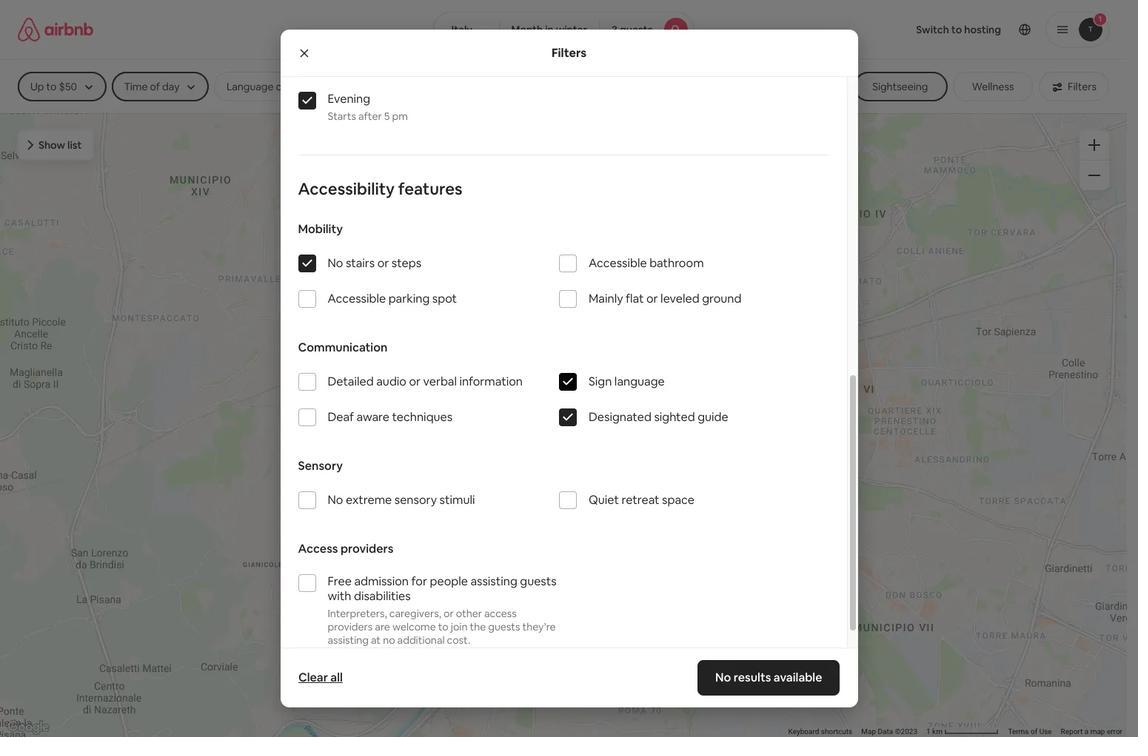 Task type: describe. For each thing, give the bounding box(es) containing it.
sensory
[[298, 458, 343, 474]]

parking
[[388, 291, 430, 307]]

map
[[1090, 728, 1105, 736]]

accessibility features
[[298, 178, 462, 199]]

access
[[298, 541, 338, 557]]

tour
[[464, 496, 488, 510]]

people
[[430, 574, 468, 589]]

-
[[636, 482, 640, 496]]

interpreters,
[[328, 607, 387, 620]]

month in winter button
[[499, 12, 600, 47]]

zoom in image
[[1088, 139, 1100, 151]]

keyboard shortcuts button
[[788, 727, 852, 737]]

retreat
[[622, 492, 659, 508]]

audio
[[376, 374, 406, 389]]

or for leveled
[[646, 291, 658, 307]]

none search field containing italy
[[433, 12, 694, 47]]

terms of use
[[1008, 728, 1052, 736]]

italy button
[[433, 12, 499, 47]]

starts
[[328, 110, 356, 123]]

in
[[545, 23, 554, 36]]

space
[[662, 492, 694, 508]]

access
[[484, 607, 517, 620]]

steps
[[392, 255, 421, 271]]

clear all button
[[291, 663, 350, 693]]

information
[[459, 374, 523, 389]]

winter
[[556, 23, 587, 36]]

no extreme sensory stimuli
[[328, 492, 475, 508]]

show
[[39, 138, 65, 152]]

sightseeing
[[872, 80, 928, 93]]

bathroom
[[649, 255, 704, 271]]

use
[[1039, 728, 1052, 736]]

add to wishlist image
[[645, 300, 663, 318]]

1 km
[[926, 728, 944, 736]]

at
[[371, 634, 381, 647]]

month
[[511, 23, 543, 36]]

car
[[615, 482, 634, 496]]

no results available link
[[697, 660, 840, 696]]

leveled
[[661, 291, 699, 307]]

by
[[575, 482, 588, 496]]

filters dialog
[[280, 0, 858, 708]]

accessible parking spot
[[328, 291, 457, 307]]

welcome
[[392, 620, 436, 634]]

flat
[[626, 291, 644, 307]]

no stairs or steps
[[328, 255, 421, 271]]

profile element
[[712, 0, 1109, 59]]

no for no stairs or steps
[[328, 255, 343, 271]]

for
[[411, 574, 427, 589]]

mainly flat or leveled ground
[[589, 291, 741, 307]]

accessible for accessible parking spot
[[328, 291, 386, 307]]

accessible bathroom
[[589, 255, 704, 271]]

ate
[[445, 496, 462, 510]]

language
[[614, 374, 665, 389]]

ground
[[702, 291, 741, 307]]

show list button
[[18, 130, 94, 160]]

they're
[[522, 620, 556, 634]]

of
[[1031, 728, 1037, 736]]

sign language
[[589, 374, 665, 389]]

highlights
[[519, 482, 572, 496]]

features
[[398, 178, 462, 199]]

3 guests
[[612, 23, 653, 36]]

terms of use link
[[1008, 728, 1052, 736]]

the
[[470, 620, 486, 634]]

close image
[[450, 307, 459, 315]]

techniques
[[392, 409, 453, 425]]

other
[[456, 607, 482, 620]]

clear all
[[298, 670, 342, 686]]

Food and drink button
[[593, 72, 702, 101]]

map
[[861, 728, 876, 736]]

evening
[[328, 91, 370, 107]]

evening starts after 5 pm
[[328, 91, 408, 123]]

results
[[734, 670, 771, 686]]

or for verbal
[[409, 374, 421, 389]]

after
[[358, 110, 382, 123]]

Art and culture button
[[364, 72, 474, 101]]

deaf
[[328, 409, 354, 425]]

mobility
[[298, 221, 343, 237]]

5
[[384, 110, 390, 123]]

month in winter
[[511, 23, 587, 36]]

clear
[[298, 670, 328, 686]]

data
[[878, 728, 893, 736]]

3 guests button
[[599, 12, 694, 47]]

©2023
[[895, 728, 917, 736]]

detailed
[[328, 374, 374, 389]]

italy
[[451, 23, 472, 36]]

quiet retreat space
[[589, 492, 694, 508]]

2 vertical spatial guests
[[488, 620, 520, 634]]

caregivers,
[[389, 607, 441, 620]]



Task type: locate. For each thing, give the bounding box(es) containing it.
access providers
[[298, 541, 393, 557]]

accessible up mainly
[[589, 255, 647, 271]]

2 vertical spatial no
[[715, 670, 731, 686]]

no left stairs
[[328, 255, 343, 271]]

shortcuts
[[821, 728, 852, 736]]

quiet
[[589, 492, 619, 508]]

3
[[612, 23, 617, 36]]

explore rome highlights by golf car - private tour group
[[433, 290, 675, 541]]

assisting up access
[[470, 574, 517, 589]]

explore
[[445, 482, 485, 496]]

no left extreme
[[328, 492, 343, 508]]

keyboard shortcuts
[[788, 728, 852, 736]]

no results available
[[715, 670, 822, 686]]

stairs
[[346, 255, 375, 271]]

guests right the
[[488, 620, 520, 634]]

1 vertical spatial providers
[[328, 620, 373, 634]]

0 horizontal spatial assisting
[[328, 634, 369, 647]]

report a map error link
[[1061, 728, 1122, 736]]

providers left are
[[328, 620, 373, 634]]

or right 'flat'
[[646, 291, 658, 307]]

or right audio
[[409, 374, 421, 389]]

Wellness button
[[953, 72, 1033, 101]]

or for steps
[[377, 255, 389, 271]]

detailed audio or verbal information
[[328, 374, 523, 389]]

accessible down stairs
[[328, 291, 386, 307]]

admission
[[354, 574, 409, 589]]

terms
[[1008, 728, 1029, 736]]

guests up the they're
[[520, 574, 557, 589]]

assisting left at
[[328, 634, 369, 647]]

0 vertical spatial assisting
[[470, 574, 517, 589]]

km
[[932, 728, 943, 736]]

providers
[[341, 541, 393, 557], [328, 620, 373, 634]]

wellness
[[972, 80, 1014, 93]]

join
[[451, 620, 468, 634]]

designated
[[589, 409, 652, 425]]

Sightseeing button
[[853, 72, 947, 101]]

show list
[[39, 138, 82, 152]]

providers inside free admission for people assisting guests with disabilities interpreters, caregivers, or other access providers are welcome to join the guests they're assisting at no additional cost.
[[328, 620, 373, 634]]

0 vertical spatial accessible
[[589, 255, 647, 271]]

to
[[438, 620, 448, 634]]

google image
[[4, 718, 53, 737]]

0 horizontal spatial accessible
[[328, 291, 386, 307]]

report a map error
[[1061, 728, 1122, 736]]

error
[[1107, 728, 1122, 736]]

report
[[1061, 728, 1083, 736]]

additional
[[397, 634, 445, 647]]

a
[[1085, 728, 1089, 736]]

1 vertical spatial guests
[[520, 574, 557, 589]]

1
[[926, 728, 930, 736]]

aware
[[356, 409, 389, 425]]

accessibility
[[298, 178, 395, 199]]

providers up the "admission"
[[341, 541, 393, 557]]

guests
[[620, 23, 653, 36], [520, 574, 557, 589], [488, 620, 520, 634]]

are
[[375, 620, 390, 634]]

None search field
[[433, 12, 694, 47]]

1 horizontal spatial accessible
[[589, 255, 647, 271]]

Tours button
[[783, 72, 847, 101]]

guests right the 3
[[620, 23, 653, 36]]

map data ©2023
[[861, 728, 917, 736]]

guests inside button
[[620, 23, 653, 36]]

1 vertical spatial assisting
[[328, 634, 369, 647]]

communication
[[298, 340, 388, 355]]

stimuli
[[439, 492, 475, 508]]

available
[[774, 670, 822, 686]]

pm
[[392, 110, 408, 123]]

verbal
[[423, 374, 457, 389]]

explore rome highlights by golf car - priv ate tour
[[445, 482, 662, 510]]

no
[[383, 634, 395, 647]]

priv
[[643, 482, 662, 496]]

1 km button
[[922, 727, 1004, 737]]

0 vertical spatial no
[[328, 255, 343, 271]]

spot
[[432, 291, 457, 307]]

no
[[328, 255, 343, 271], [328, 492, 343, 508], [715, 670, 731, 686]]

no left results
[[715, 670, 731, 686]]

Entertainment button
[[480, 72, 587, 101]]

1 horizontal spatial assisting
[[470, 574, 517, 589]]

1 vertical spatial accessible
[[328, 291, 386, 307]]

designated sighted guide
[[589, 409, 728, 425]]

0 vertical spatial guests
[[620, 23, 653, 36]]

1 vertical spatial no
[[328, 492, 343, 508]]

0 vertical spatial providers
[[341, 541, 393, 557]]

google map
showing 24 experiences. including 2 saved experiences. region
[[0, 113, 1127, 737]]

accessible
[[589, 255, 647, 271], [328, 291, 386, 307]]

zoom out image
[[1088, 170, 1100, 181]]

or
[[377, 255, 389, 271], [646, 291, 658, 307], [409, 374, 421, 389], [443, 607, 454, 620]]

filters
[[552, 45, 586, 60]]

accessible for accessible bathroom
[[589, 255, 647, 271]]

keyboard
[[788, 728, 819, 736]]

or inside free admission for people assisting guests with disabilities interpreters, caregivers, or other access providers are welcome to join the guests they're assisting at no additional cost.
[[443, 607, 454, 620]]

sensory
[[394, 492, 437, 508]]

or right stairs
[[377, 255, 389, 271]]

disabilities
[[354, 589, 411, 604]]

no for no extreme sensory stimuli
[[328, 492, 343, 508]]

mainly
[[589, 291, 623, 307]]

extreme
[[346, 492, 392, 508]]

cost.
[[447, 634, 470, 647]]

list
[[67, 138, 82, 152]]

assisting
[[470, 574, 517, 589], [328, 634, 369, 647]]

or left other
[[443, 607, 454, 620]]

Sports button
[[708, 72, 777, 101]]

free admission for people assisting guests with disabilities interpreters, caregivers, or other access providers are welcome to join the guests they're assisting at no additional cost.
[[328, 574, 557, 647]]

golf
[[590, 482, 613, 496]]

with
[[328, 589, 351, 604]]

all
[[330, 670, 342, 686]]

no for no results available
[[715, 670, 731, 686]]



Task type: vqa. For each thing, say whether or not it's contained in the screenshot.
"1 km" at the bottom right of page
yes



